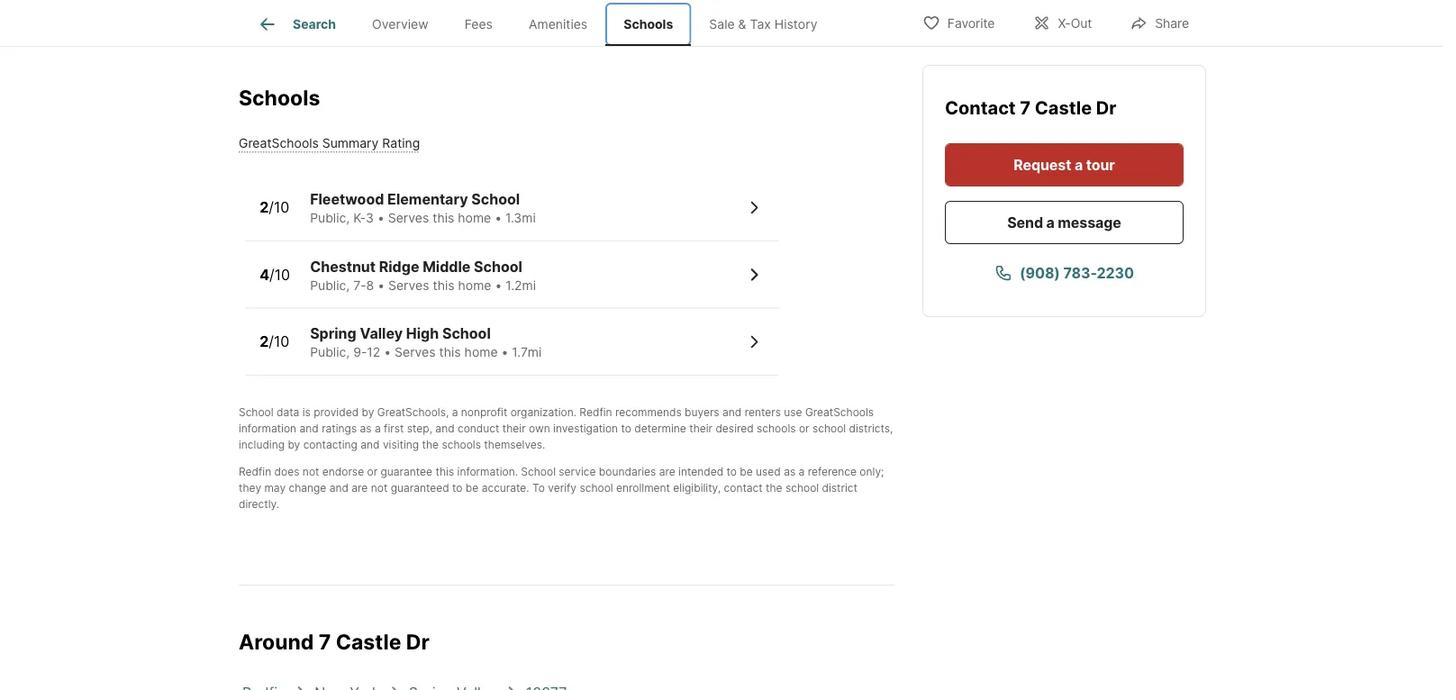 Task type: vqa. For each thing, say whether or not it's contained in the screenshot.
LLC
no



Task type: locate. For each thing, give the bounding box(es) containing it.
0 horizontal spatial 7
[[319, 629, 331, 654]]

7-
[[353, 278, 366, 293]]

a right send at the top
[[1047, 214, 1055, 231]]

/10 for spring
[[269, 333, 290, 350]]

district
[[822, 482, 858, 495]]

0 horizontal spatial as
[[360, 422, 372, 435]]

this down elementary
[[433, 210, 454, 226]]

7 right contact
[[1020, 97, 1031, 119]]

1 vertical spatial by
[[288, 438, 300, 451]]

public, down chestnut at the top left of the page
[[310, 278, 350, 293]]

search link
[[257, 14, 336, 35]]

3
[[366, 210, 374, 226]]

not down redfin does not endorse or guarantee this information.
[[371, 482, 388, 495]]

to inside first step, and conduct their own investigation to determine their desired schools or school districts, including by contacting and visiting the schools themselves.
[[621, 422, 632, 435]]

(908) 783-2230
[[1020, 264, 1134, 282]]

are down 'endorse'
[[352, 482, 368, 495]]

2 vertical spatial serves
[[395, 345, 436, 360]]

/10 left chestnut at the top left of the page
[[269, 266, 290, 283]]

school
[[813, 422, 846, 435], [580, 482, 613, 495], [786, 482, 819, 495]]

greatschools inside , a nonprofit organization. redfin recommends buyers and renters use greatschools information and ratings as a
[[805, 406, 874, 419]]

the down step,
[[422, 438, 439, 451]]

a left first
[[375, 422, 381, 435]]

serves down ridge
[[388, 278, 429, 293]]

7 right around
[[319, 629, 331, 654]]

information
[[239, 422, 297, 435]]

send a message
[[1008, 214, 1122, 231]]

3 /10 from the top
[[269, 333, 290, 350]]

as
[[360, 422, 372, 435], [784, 465, 796, 478]]

•
[[377, 210, 385, 226], [495, 210, 502, 226], [378, 278, 385, 293], [495, 278, 502, 293], [384, 345, 391, 360], [501, 345, 509, 360]]

castle for contact
[[1035, 97, 1092, 119]]

to inside guaranteed to be accurate. to verify school enrollment eligibility, contact the school district directly.
[[452, 482, 463, 495]]

a left reference
[[799, 465, 805, 478]]

their down buyers
[[689, 422, 713, 435]]

public, down spring on the left of the page
[[310, 345, 350, 360]]

1 vertical spatial dr
[[406, 629, 430, 654]]

0 vertical spatial by
[[362, 406, 374, 419]]

1 vertical spatial be
[[466, 482, 479, 495]]

as right the used
[[784, 465, 796, 478]]

/10 left spring on the left of the page
[[269, 333, 290, 350]]

or right 'endorse'
[[367, 465, 378, 478]]

/10
[[269, 198, 290, 216], [269, 266, 290, 283], [269, 333, 290, 350]]

2 vertical spatial to
[[452, 482, 463, 495]]

home inside spring valley high school public, 9-12 • serves this home • 1.7mi
[[465, 345, 498, 360]]

0 vertical spatial schools
[[757, 422, 796, 435]]

conduct
[[458, 422, 499, 435]]

1 vertical spatial redfin
[[239, 465, 271, 478]]

1 vertical spatial schools
[[239, 84, 320, 110]]

1 horizontal spatial dr
[[1096, 97, 1117, 119]]

4
[[260, 266, 269, 283]]

a for ,
[[452, 406, 458, 419]]

schools inside 'tab'
[[624, 16, 673, 32]]

• right the 3
[[377, 210, 385, 226]]

this up ,
[[439, 345, 461, 360]]

1 vertical spatial the
[[766, 482, 783, 495]]

0 vertical spatial to
[[621, 422, 632, 435]]

first
[[384, 422, 404, 435]]

school inside chestnut ridge middle school public, 7-8 • serves this home • 1.2mi
[[474, 258, 523, 275]]

or
[[799, 422, 810, 435], [367, 465, 378, 478]]

this
[[433, 210, 454, 226], [433, 278, 455, 293], [439, 345, 461, 360], [436, 465, 454, 478]]

to down information.
[[452, 482, 463, 495]]

0 vertical spatial serves
[[388, 210, 429, 226]]

by up does
[[288, 438, 300, 451]]

0 horizontal spatial to
[[452, 482, 463, 495]]

this inside chestnut ridge middle school public, 7-8 • serves this home • 1.2mi
[[433, 278, 455, 293]]

favorite button
[[907, 4, 1010, 41]]

around
[[239, 629, 314, 654]]

are
[[659, 465, 675, 478], [352, 482, 368, 495]]

this down middle at the left top of page
[[433, 278, 455, 293]]

1 vertical spatial home
[[458, 278, 492, 293]]

1 horizontal spatial redfin
[[580, 406, 612, 419]]

be down information.
[[466, 482, 479, 495]]

0 vertical spatial 7
[[1020, 97, 1031, 119]]

be up contact
[[740, 465, 753, 478]]

1 vertical spatial schools
[[442, 438, 481, 451]]

2 /10 up the 4 /10 at top
[[260, 198, 290, 216]]

,
[[446, 406, 449, 419]]

the down the used
[[766, 482, 783, 495]]

school up 1.3mi
[[472, 191, 520, 208]]

0 vertical spatial 2 /10
[[260, 198, 290, 216]]

guarantee
[[381, 465, 433, 478]]

1 horizontal spatial be
[[740, 465, 753, 478]]

recommends
[[615, 406, 682, 419]]

the inside guaranteed to be accurate. to verify school enrollment eligibility, contact the school district directly.
[[766, 482, 783, 495]]

3 public, from the top
[[310, 345, 350, 360]]

schools left sale
[[624, 16, 673, 32]]

chestnut
[[310, 258, 376, 275]]

1 vertical spatial as
[[784, 465, 796, 478]]

• left 1.2mi
[[495, 278, 502, 293]]

1 horizontal spatial their
[[689, 422, 713, 435]]

0 horizontal spatial by
[[288, 438, 300, 451]]

serves down high
[[395, 345, 436, 360]]

public, inside spring valley high school public, 9-12 • serves this home • 1.7mi
[[310, 345, 350, 360]]

message
[[1058, 214, 1122, 231]]

schools
[[624, 16, 673, 32], [239, 84, 320, 110]]

and down 'endorse'
[[330, 482, 349, 495]]

1 vertical spatial /10
[[269, 266, 290, 283]]

share
[[1155, 16, 1189, 31]]

boundaries
[[599, 465, 656, 478]]

1 vertical spatial 7
[[319, 629, 331, 654]]

1 vertical spatial public,
[[310, 278, 350, 293]]

to
[[533, 482, 545, 495]]

• left 1.3mi
[[495, 210, 502, 226]]

schools up greatschools summary rating link
[[239, 84, 320, 110]]

castle
[[1035, 97, 1092, 119], [336, 629, 401, 654]]

school left districts,
[[813, 422, 846, 435]]

redfin up the investigation
[[580, 406, 612, 419]]

as inside , a nonprofit organization. redfin recommends buyers and renters use greatschools information and ratings as a
[[360, 422, 372, 435]]

1 vertical spatial 2
[[260, 333, 269, 350]]

home inside chestnut ridge middle school public, 7-8 • serves this home • 1.2mi
[[458, 278, 492, 293]]

a left the tour
[[1075, 156, 1083, 173]]

0 horizontal spatial redfin
[[239, 465, 271, 478]]

0 vertical spatial /10
[[269, 198, 290, 216]]

greatschools up districts,
[[805, 406, 874, 419]]

0 vertical spatial the
[[422, 438, 439, 451]]

home
[[458, 210, 491, 226], [458, 278, 492, 293], [465, 345, 498, 360]]

home down middle at the left top of page
[[458, 278, 492, 293]]

0 horizontal spatial the
[[422, 438, 439, 451]]

2 public, from the top
[[310, 278, 350, 293]]

1 vertical spatial not
[[371, 482, 388, 495]]

0 horizontal spatial are
[[352, 482, 368, 495]]

1 vertical spatial castle
[[336, 629, 401, 654]]

ratings
[[322, 422, 357, 435]]

2
[[260, 198, 269, 216], [260, 333, 269, 350]]

home left 1.7mi
[[465, 345, 498, 360]]

public, down fleetwood
[[310, 210, 350, 226]]

2 /10 from the top
[[269, 266, 290, 283]]

sale & tax history tab
[[691, 3, 836, 46]]

1 horizontal spatial by
[[362, 406, 374, 419]]

school right high
[[442, 325, 491, 342]]

organization.
[[511, 406, 577, 419]]

1 vertical spatial or
[[367, 465, 378, 478]]

greatschools left summary on the top of page
[[239, 136, 319, 151]]

schools down renters in the right bottom of the page
[[757, 422, 796, 435]]

1 vertical spatial to
[[727, 465, 737, 478]]

2 2 from the top
[[260, 333, 269, 350]]

public, for chestnut
[[310, 278, 350, 293]]

a right ,
[[452, 406, 458, 419]]

1 vertical spatial are
[[352, 482, 368, 495]]

eligibility,
[[673, 482, 721, 495]]

0 vertical spatial castle
[[1035, 97, 1092, 119]]

1 public, from the top
[[310, 210, 350, 226]]

by right the 'provided'
[[362, 406, 374, 419]]

school up the to
[[521, 465, 556, 478]]

2 vertical spatial /10
[[269, 333, 290, 350]]

1 horizontal spatial schools
[[624, 16, 673, 32]]

a inside school service boundaries are intended to be used as a reference only; they may change and are not
[[799, 465, 805, 478]]

or down the use
[[799, 422, 810, 435]]

2 horizontal spatial greatschools
[[805, 406, 874, 419]]

1 horizontal spatial the
[[766, 482, 783, 495]]

their up themselves.
[[503, 422, 526, 435]]

overview tab
[[354, 3, 447, 46]]

0 vertical spatial as
[[360, 422, 372, 435]]

tax
[[750, 16, 771, 32]]

the
[[422, 438, 439, 451], [766, 482, 783, 495]]

(908) 783-2230 link
[[945, 251, 1184, 295]]

serves inside chestnut ridge middle school public, 7-8 • serves this home • 1.2mi
[[388, 278, 429, 293]]

/10 up the 4 /10 at top
[[269, 198, 290, 216]]

2 down 4
[[260, 333, 269, 350]]

7 for around
[[319, 629, 331, 654]]

1 vertical spatial serves
[[388, 278, 429, 293]]

1.7mi
[[512, 345, 542, 360]]

public, for spring
[[310, 345, 350, 360]]

tab list
[[239, 0, 850, 46]]

dr for contact 7 castle dr
[[1096, 97, 1117, 119]]

schools tab
[[606, 3, 691, 46]]

0 vertical spatial are
[[659, 465, 675, 478]]

2 for spring
[[260, 333, 269, 350]]

dr
[[1096, 97, 1117, 119], [406, 629, 430, 654]]

0 vertical spatial dr
[[1096, 97, 1117, 119]]

1 horizontal spatial or
[[799, 422, 810, 435]]

1 horizontal spatial as
[[784, 465, 796, 478]]

greatschools up step,
[[377, 406, 446, 419]]

school service boundaries are intended to be used as a reference only; they may change and are not
[[239, 465, 884, 495]]

school inside first step, and conduct their own investigation to determine their desired schools or school districts, including by contacting and visiting the schools themselves.
[[813, 422, 846, 435]]

0 vertical spatial home
[[458, 210, 491, 226]]

the inside first step, and conduct their own investigation to determine their desired schools or school districts, including by contacting and visiting the schools themselves.
[[422, 438, 439, 451]]

school down reference
[[786, 482, 819, 495]]

step,
[[407, 422, 433, 435]]

2 /10 for fleetwood
[[260, 198, 290, 216]]

1 horizontal spatial to
[[621, 422, 632, 435]]

greatschools summary rating link
[[239, 136, 420, 151]]

not
[[303, 465, 319, 478], [371, 482, 388, 495]]

1 vertical spatial 2 /10
[[260, 333, 290, 350]]

history
[[775, 16, 818, 32]]

chestnut ridge middle school public, 7-8 • serves this home • 1.2mi
[[310, 258, 536, 293]]

nonprofit
[[461, 406, 508, 419]]

not inside school service boundaries are intended to be used as a reference only; they may change and are not
[[371, 482, 388, 495]]

0 horizontal spatial not
[[303, 465, 319, 478]]

fees
[[465, 16, 493, 32]]

0 horizontal spatial be
[[466, 482, 479, 495]]

guaranteed to be accurate. to verify school enrollment eligibility, contact the school district directly.
[[239, 482, 858, 511]]

1 /10 from the top
[[269, 198, 290, 216]]

serves down elementary
[[388, 210, 429, 226]]

2 2 /10 from the top
[[260, 333, 290, 350]]

0 vertical spatial redfin
[[580, 406, 612, 419]]

0 horizontal spatial dr
[[406, 629, 430, 654]]

2 vertical spatial public,
[[310, 345, 350, 360]]

public, inside fleetwood elementary school public, k-3 • serves this home • 1.3mi
[[310, 210, 350, 226]]

contacting
[[303, 438, 358, 451]]

use
[[784, 406, 802, 419]]

• right 8 on the left top of page
[[378, 278, 385, 293]]

redfin inside , a nonprofit organization. redfin recommends buyers and renters use greatschools information and ratings as a
[[580, 406, 612, 419]]

including
[[239, 438, 285, 451]]

1 2 /10 from the top
[[260, 198, 290, 216]]

2 up 4
[[260, 198, 269, 216]]

not up change
[[303, 465, 319, 478]]

0 vertical spatial public,
[[310, 210, 350, 226]]

0 vertical spatial or
[[799, 422, 810, 435]]

to up contact
[[727, 465, 737, 478]]

0 vertical spatial schools
[[624, 16, 673, 32]]

0 vertical spatial 2
[[260, 198, 269, 216]]

0 horizontal spatial castle
[[336, 629, 401, 654]]

to
[[621, 422, 632, 435], [727, 465, 737, 478], [452, 482, 463, 495]]

serves inside spring valley high school public, 9-12 • serves this home • 1.7mi
[[395, 345, 436, 360]]

investigation
[[553, 422, 618, 435]]

home left 1.3mi
[[458, 210, 491, 226]]

sale & tax history
[[709, 16, 818, 32]]

, a nonprofit organization. redfin recommends buyers and renters use greatschools information and ratings as a
[[239, 406, 874, 435]]

public, inside chestnut ridge middle school public, 7-8 • serves this home • 1.2mi
[[310, 278, 350, 293]]

send a message button
[[945, 201, 1184, 244]]

school up 1.2mi
[[474, 258, 523, 275]]

school inside fleetwood elementary school public, k-3 • serves this home • 1.3mi
[[472, 191, 520, 208]]

0 horizontal spatial or
[[367, 465, 378, 478]]

x-
[[1058, 16, 1071, 31]]

1 horizontal spatial not
[[371, 482, 388, 495]]

0 horizontal spatial schools
[[442, 438, 481, 451]]

and down is
[[300, 422, 319, 435]]

2 vertical spatial home
[[465, 345, 498, 360]]

2 horizontal spatial to
[[727, 465, 737, 478]]

as right ratings
[[360, 422, 372, 435]]

spring
[[310, 325, 357, 342]]

are up enrollment
[[659, 465, 675, 478]]

1 horizontal spatial castle
[[1035, 97, 1092, 119]]

and
[[723, 406, 742, 419], [300, 422, 319, 435], [436, 422, 455, 435], [361, 438, 380, 451], [330, 482, 349, 495]]

1 2 from the top
[[260, 198, 269, 216]]

serves inside fleetwood elementary school public, k-3 • serves this home • 1.3mi
[[388, 210, 429, 226]]

(908) 783-2230 button
[[945, 251, 1184, 295]]

schools down "conduct"
[[442, 438, 481, 451]]

renters
[[745, 406, 781, 419]]

0 horizontal spatial their
[[503, 422, 526, 435]]

intended
[[679, 465, 724, 478]]

to inside school service boundaries are intended to be used as a reference only; they may change and are not
[[727, 465, 737, 478]]

0 vertical spatial be
[[740, 465, 753, 478]]

fleetwood elementary school public, k-3 • serves this home • 1.3mi
[[310, 191, 536, 226]]

schools
[[757, 422, 796, 435], [442, 438, 481, 451]]

redfin up they
[[239, 465, 271, 478]]

to down "recommends"
[[621, 422, 632, 435]]

2 /10 left spring on the left of the page
[[260, 333, 290, 350]]

buyers
[[685, 406, 720, 419]]

castle for around
[[336, 629, 401, 654]]

1 horizontal spatial 7
[[1020, 97, 1031, 119]]



Task type: describe. For each thing, give the bounding box(es) containing it.
does
[[274, 465, 300, 478]]

school data is provided by greatschools
[[239, 406, 446, 419]]

this up guaranteed
[[436, 465, 454, 478]]

• right 12
[[384, 345, 391, 360]]

greatschools summary rating
[[239, 136, 420, 151]]

data
[[277, 406, 299, 419]]

used
[[756, 465, 781, 478]]

by inside first step, and conduct their own investigation to determine their desired schools or school districts, including by contacting and visiting the schools themselves.
[[288, 438, 300, 451]]

own
[[529, 422, 550, 435]]

valley
[[360, 325, 403, 342]]

redfin does not endorse or guarantee this information.
[[239, 465, 518, 478]]

favorite
[[948, 16, 995, 31]]

12
[[367, 345, 381, 360]]

verify
[[548, 482, 577, 495]]

districts,
[[849, 422, 893, 435]]

amenities tab
[[511, 3, 606, 46]]

high
[[406, 325, 439, 342]]

tab list containing search
[[239, 0, 850, 46]]

desired
[[716, 422, 754, 435]]

fleetwood
[[310, 191, 384, 208]]

2 for fleetwood
[[260, 198, 269, 216]]

change
[[289, 482, 326, 495]]

2 their from the left
[[689, 422, 713, 435]]

and up redfin does not endorse or guarantee this information.
[[361, 438, 380, 451]]

middle
[[423, 258, 471, 275]]

first step, and conduct their own investigation to determine their desired schools or school districts, including by contacting and visiting the schools themselves.
[[239, 422, 893, 451]]

guaranteed
[[391, 482, 449, 495]]

1 their from the left
[[503, 422, 526, 435]]

contact 7 castle dr
[[945, 97, 1117, 119]]

this inside spring valley high school public, 9-12 • serves this home • 1.7mi
[[439, 345, 461, 360]]

spring valley high school public, 9-12 • serves this home • 1.7mi
[[310, 325, 542, 360]]

search
[[293, 16, 336, 32]]

and up desired
[[723, 406, 742, 419]]

amenities
[[529, 16, 588, 32]]

school up information
[[239, 406, 274, 419]]

&
[[738, 16, 747, 32]]

summary
[[322, 136, 379, 151]]

tour
[[1086, 156, 1115, 173]]

request
[[1014, 156, 1072, 173]]

• left 1.7mi
[[501, 345, 509, 360]]

fees tab
[[447, 3, 511, 46]]

(908)
[[1020, 264, 1060, 282]]

information.
[[457, 465, 518, 478]]

reference
[[808, 465, 857, 478]]

school inside spring valley high school public, 9-12 • serves this home • 1.7mi
[[442, 325, 491, 342]]

as inside school service boundaries are intended to be used as a reference only; they may change and are not
[[784, 465, 796, 478]]

home for middle
[[458, 278, 492, 293]]

service
[[559, 465, 596, 478]]

directly.
[[239, 498, 279, 511]]

and inside school service boundaries are intended to be used as a reference only; they may change and are not
[[330, 482, 349, 495]]

7 for contact
[[1020, 97, 1031, 119]]

/10 for fleetwood
[[269, 198, 290, 216]]

1 horizontal spatial are
[[659, 465, 675, 478]]

1.3mi
[[505, 210, 536, 226]]

they
[[239, 482, 261, 495]]

endorse
[[322, 465, 364, 478]]

1 horizontal spatial schools
[[757, 422, 796, 435]]

serves for ridge
[[388, 278, 429, 293]]

home inside fleetwood elementary school public, k-3 • serves this home • 1.3mi
[[458, 210, 491, 226]]

2 /10 for spring
[[260, 333, 290, 350]]

sale
[[709, 16, 735, 32]]

2230
[[1097, 264, 1134, 282]]

this inside fleetwood elementary school public, k-3 • serves this home • 1.3mi
[[433, 210, 454, 226]]

request a tour
[[1014, 156, 1115, 173]]

and down ,
[[436, 422, 455, 435]]

is
[[302, 406, 311, 419]]

contact
[[945, 97, 1016, 119]]

elementary
[[388, 191, 468, 208]]

k-
[[353, 210, 366, 226]]

home for high
[[465, 345, 498, 360]]

x-out
[[1058, 16, 1092, 31]]

visiting
[[383, 438, 419, 451]]

enrollment
[[616, 482, 670, 495]]

be inside school service boundaries are intended to be used as a reference only; they may change and are not
[[740, 465, 753, 478]]

8
[[366, 278, 374, 293]]

rating
[[382, 136, 420, 151]]

0 horizontal spatial greatschools
[[239, 136, 319, 151]]

send
[[1008, 214, 1043, 231]]

themselves.
[[484, 438, 546, 451]]

1 horizontal spatial greatschools
[[377, 406, 446, 419]]

provided
[[314, 406, 359, 419]]

school inside school service boundaries are intended to be used as a reference only; they may change and are not
[[521, 465, 556, 478]]

only;
[[860, 465, 884, 478]]

783-
[[1064, 264, 1097, 282]]

share button
[[1115, 4, 1205, 41]]

out
[[1071, 16, 1092, 31]]

dr for around 7 castle dr
[[406, 629, 430, 654]]

0 horizontal spatial schools
[[239, 84, 320, 110]]

school down service
[[580, 482, 613, 495]]

a for send
[[1047, 214, 1055, 231]]

a for request
[[1075, 156, 1083, 173]]

x-out button
[[1018, 4, 1108, 41]]

/10 for chestnut
[[269, 266, 290, 283]]

or inside first step, and conduct their own investigation to determine their desired schools or school districts, including by contacting and visiting the schools themselves.
[[799, 422, 810, 435]]

9-
[[353, 345, 367, 360]]

may
[[264, 482, 286, 495]]

serves for valley
[[395, 345, 436, 360]]

be inside guaranteed to be accurate. to verify school enrollment eligibility, contact the school district directly.
[[466, 482, 479, 495]]

around 7 castle dr
[[239, 629, 430, 654]]

contact
[[724, 482, 763, 495]]

1.2mi
[[506, 278, 536, 293]]

0 vertical spatial not
[[303, 465, 319, 478]]

overview
[[372, 16, 428, 32]]



